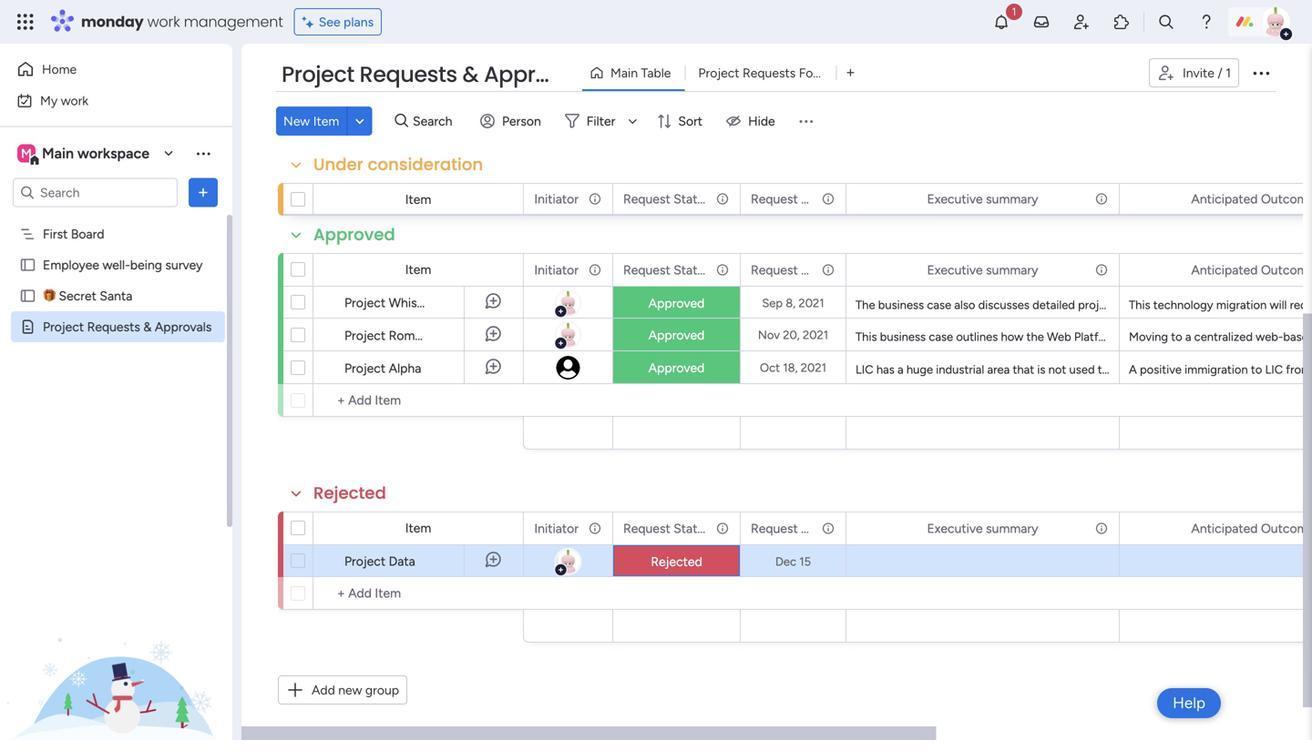 Task type: vqa. For each thing, say whether or not it's contained in the screenshot.
Approved in field
yes



Task type: describe. For each thing, give the bounding box(es) containing it.
has
[[876, 363, 895, 377]]

not
[[1048, 363, 1066, 377]]

(wp)
[[1122, 330, 1149, 344]]

0 horizontal spatial to
[[1171, 330, 1182, 344]]

immigration
[[1185, 363, 1248, 377]]

2021 for project alpha
[[801, 361, 826, 375]]

2 is from the left
[[1181, 363, 1190, 377]]

person
[[502, 113, 541, 129]]

my work button
[[11, 86, 196, 115]]

under consideration
[[313, 153, 483, 176]]

oct 18, 2021
[[760, 361, 826, 375]]

anticipated outcome for approved
[[1191, 262, 1312, 278]]

0 vertical spatial the
[[856, 298, 875, 313]]

see plans button
[[294, 8, 382, 36]]

measures,
[[1224, 298, 1277, 313]]

outcome for approved
[[1261, 262, 1312, 278]]

this for romeo
[[856, 330, 877, 344]]

ruby anderson image
[[1261, 7, 1290, 36]]

item for under consideration
[[405, 192, 431, 207]]

work for my
[[61, 93, 88, 108]]

dec
[[775, 555, 796, 569]]

nov
[[758, 328, 780, 343]]

help
[[1173, 694, 1205, 713]]

🎁 secret santa
[[43, 288, 132, 304]]

positive
[[1140, 363, 1182, 377]]

options image for request date field corresponding to approved
[[820, 255, 833, 286]]

plan
[[1156, 363, 1178, 377]]

hide
[[748, 113, 775, 129]]

from
[[1286, 363, 1311, 377]]

1 horizontal spatial will
[[1270, 298, 1287, 313]]

project inside button
[[698, 65, 739, 81]]

item for rejected
[[405, 521, 431, 536]]

request status for approved
[[623, 262, 711, 278]]

help button
[[1157, 689, 1221, 719]]

secret
[[59, 288, 97, 304]]

home
[[42, 62, 77, 77]]

monday work management
[[81, 11, 283, 32]]

this for whiskey
[[1129, 298, 1150, 313]]

0 horizontal spatial will
[[1193, 330, 1210, 344]]

rejected inside field
[[313, 482, 386, 505]]

well-
[[102, 257, 130, 273]]

project down project romeo
[[344, 361, 386, 376]]

Under consideration field
[[309, 153, 488, 177]]

summary for rejected
[[986, 521, 1038, 537]]

see plans
[[319, 14, 374, 30]]

1 anticipated from the top
[[1191, 191, 1258, 207]]

select product image
[[16, 13, 35, 31]]

a
[[1129, 363, 1137, 377]]

lottie animation image
[[0, 557, 232, 741]]

executive summary for rejected
[[927, 521, 1038, 537]]

outlines
[[956, 330, 998, 344]]

used
[[1069, 363, 1095, 377]]

approved inside approved field
[[313, 223, 395, 246]]

options image for first request status field from the top
[[714, 184, 727, 215]]

1 status from the top
[[674, 191, 711, 207]]

sort button
[[649, 107, 713, 136]]

1 anticipated outcome from the top
[[1191, 191, 1312, 207]]

business for this
[[880, 330, 926, 344]]

arrow down image
[[622, 110, 644, 132]]

a for centralized
[[1185, 330, 1191, 344]]

work for monday
[[147, 11, 180, 32]]

anticipated outcome field for approved
[[1187, 260, 1312, 280]]

management
[[184, 11, 283, 32]]

my work
[[40, 93, 88, 108]]

assum
[[1280, 298, 1312, 313]]

executive summary field for rejected
[[923, 519, 1043, 539]]

request date field for rejected
[[746, 519, 828, 539]]

alpha
[[389, 361, 421, 376]]

approvals inside "field"
[[484, 59, 592, 90]]

new
[[338, 683, 362, 698]]

requests for "project requests & approvals" "field"
[[359, 59, 457, 90]]

of
[[1257, 363, 1269, 377]]

main table button
[[582, 58, 685, 87]]

add new group
[[312, 683, 399, 698]]

+ Add Item text field
[[323, 583, 515, 605]]

workspace
[[77, 145, 149, 162]]

anticipated outcome for rejected
[[1191, 521, 1312, 537]]

first board
[[43, 226, 104, 242]]

1
[[1226, 65, 1231, 81]]

2 horizontal spatial to
[[1251, 363, 1262, 377]]

& inside "project requests & approvals" "field"
[[462, 59, 479, 90]]

3
[[1292, 363, 1298, 377]]

bu
[[1299, 330, 1312, 344]]

+ Add Item text field
[[323, 390, 515, 412]]

1 request date field from the top
[[746, 189, 828, 209]]

my
[[40, 93, 58, 108]]

Project Requests & Approvals field
[[277, 59, 592, 90]]

workspace image
[[17, 144, 36, 164]]

huge
[[906, 363, 933, 377]]

project up project alpha on the left
[[344, 328, 386, 343]]

new
[[283, 113, 310, 129]]

status for approved
[[674, 262, 711, 278]]

table
[[641, 65, 671, 81]]

menu image
[[797, 112, 815, 130]]

project requests form
[[698, 65, 828, 81]]

main workspace
[[42, 145, 149, 162]]

Search in workspace field
[[38, 182, 152, 203]]

migration
[[1216, 298, 1267, 313]]

1 lic from the left
[[856, 363, 873, 377]]

1 image
[[1006, 1, 1022, 21]]

main for main table
[[610, 65, 638, 81]]

add
[[312, 683, 335, 698]]

1 outcome from the top
[[1261, 191, 1312, 207]]

1 vertical spatial the
[[1272, 363, 1289, 377]]

20,
[[783, 328, 800, 343]]

1 executive summary field from the top
[[923, 189, 1043, 209]]

employee well-being survey
[[43, 257, 203, 273]]

1 anticipated outcome field from the top
[[1187, 189, 1312, 209]]

goals,
[[1119, 298, 1150, 313]]

angle down image
[[355, 114, 364, 128]]

initiator for approved
[[534, 262, 579, 278]]

project requests & approvals inside "project requests & approvals" "field"
[[282, 59, 592, 90]]

column information image for request date field corresponding to approved
[[821, 263, 836, 277]]

1 horizontal spatial to
[[1192, 363, 1204, 377]]

options image for request date field related to rejected
[[820, 513, 833, 544]]

platform
[[1074, 330, 1119, 344]]

apps image
[[1112, 13, 1131, 31]]

request status field for rejected
[[619, 519, 711, 539]]

approvals inside list box
[[155, 319, 212, 335]]

date for rejected
[[801, 521, 828, 537]]

🎁
[[43, 288, 56, 304]]

add new group button
[[278, 676, 407, 705]]

1 initiator from the top
[[534, 191, 579, 207]]

invite / 1 button
[[1149, 58, 1239, 87]]

santa
[[100, 288, 132, 304]]

list box containing first board
[[0, 215, 232, 589]]

request status for rejected
[[623, 521, 711, 537]]

help image
[[1197, 13, 1215, 31]]

requests inside list box
[[87, 319, 140, 335]]

invite
[[1183, 65, 1214, 81]]

project whiskey
[[344, 295, 437, 311]]

1 request status from the top
[[623, 191, 711, 207]]

main table
[[610, 65, 671, 81]]

/
[[1218, 65, 1223, 81]]

moving to a centralized web-based
[[1129, 330, 1312, 344]]

main for main workspace
[[42, 145, 74, 162]]

public board image for 🎁 secret santa
[[19, 287, 36, 305]]

Rejected field
[[309, 482, 391, 506]]

consideration
[[368, 153, 483, 176]]

Approved field
[[309, 223, 400, 247]]

project requests form button
[[685, 58, 836, 87]]

project inside list box
[[43, 319, 84, 335]]

home button
[[11, 55, 196, 84]]

how
[[1001, 330, 1024, 344]]

workspace options image
[[194, 144, 212, 162]]

column information image for 3rd initiator field from the bottom
[[588, 192, 602, 206]]



Task type: locate. For each thing, give the bounding box(es) containing it.
main left table
[[610, 65, 638, 81]]

0 vertical spatial status
[[674, 191, 711, 207]]

1 vertical spatial public board image
[[19, 287, 36, 305]]

centralized
[[1194, 330, 1253, 344]]

work right the monday
[[147, 11, 180, 32]]

the right how at the top of page
[[1026, 330, 1044, 344]]

1 vertical spatial rejected
[[651, 554, 702, 570]]

filter
[[587, 113, 615, 129]]

the left plan
[[1134, 363, 1153, 377]]

2 anticipated from the top
[[1191, 262, 1258, 278]]

address
[[1213, 330, 1254, 344]]

0 vertical spatial a
[[1185, 330, 1191, 344]]

new item
[[283, 113, 339, 129]]

1 vertical spatial project requests & approvals
[[43, 319, 212, 335]]

sep
[[762, 296, 783, 311]]

request date up 'dec'
[[751, 521, 828, 537]]

3 request status field from the top
[[619, 519, 711, 539]]

executive for rejected
[[927, 521, 983, 537]]

sort
[[678, 113, 703, 129]]

2 request date field from the top
[[746, 260, 828, 280]]

main inside workspace selection 'element'
[[42, 145, 74, 162]]

option
[[0, 218, 232, 221]]

& inside list box
[[143, 319, 152, 335]]

public board image left employee
[[19, 256, 36, 274]]

options image for the "executive summary" field corresponding to approved
[[1093, 255, 1106, 286]]

public board image for employee well-being survey
[[19, 256, 36, 274]]

this technology migration will redu
[[1129, 298, 1312, 313]]

project up "sort"
[[698, 65, 739, 81]]

0 vertical spatial rejected
[[313, 482, 386, 505]]

project up project romeo
[[344, 295, 386, 311]]

request date field down menu image
[[746, 189, 828, 209]]

a positive immigration to lic from 
[[1129, 363, 1312, 377]]

2 vertical spatial request date
[[751, 521, 828, 537]]

2 initiator from the top
[[534, 262, 579, 278]]

1 is from the left
[[1037, 363, 1045, 377]]

1 vertical spatial business
[[880, 330, 926, 344]]

3 anticipated outcome field from the top
[[1187, 519, 1312, 539]]

0 horizontal spatial lic
[[856, 363, 873, 377]]

group
[[365, 683, 399, 698]]

technology
[[1153, 298, 1213, 313]]

2 vertical spatial initiator
[[534, 521, 579, 537]]

data
[[389, 554, 415, 569]]

2 request date from the top
[[751, 262, 828, 278]]

requests down santa
[[87, 319, 140, 335]]

discusses
[[978, 298, 1029, 313]]

1 horizontal spatial rejected
[[651, 554, 702, 570]]

1 vertical spatial outcome
[[1261, 262, 1312, 278]]

work inside button
[[61, 93, 88, 108]]

status for rejected
[[674, 521, 711, 537]]

the business case also discusses detailed project goals, performance measures, assum
[[856, 298, 1312, 313]]

2021 right 8,
[[799, 296, 824, 311]]

0 horizontal spatial this
[[856, 330, 877, 344]]

column information image
[[715, 192, 730, 206], [821, 192, 836, 206], [715, 263, 730, 277], [1094, 263, 1109, 277], [715, 522, 730, 536], [821, 522, 836, 536]]

date up sep 8, 2021
[[801, 262, 828, 278]]

item up whiskey
[[405, 262, 431, 277]]

Executive summary field
[[923, 189, 1043, 209], [923, 260, 1043, 280], [923, 519, 1043, 539]]

lic left has
[[856, 363, 873, 377]]

3 request date field from the top
[[746, 519, 828, 539]]

Request Status field
[[619, 189, 711, 209], [619, 260, 711, 280], [619, 519, 711, 539]]

3 executive summary field from the top
[[923, 519, 1043, 539]]

is
[[1037, 363, 1045, 377], [1181, 363, 1190, 377]]

work
[[147, 11, 180, 32], [61, 93, 88, 108]]

that
[[1013, 363, 1034, 377]]

add view image
[[847, 66, 854, 79]]

18,
[[783, 361, 798, 375]]

is left not
[[1037, 363, 1045, 377]]

approvals down survey
[[155, 319, 212, 335]]

business up huge at right
[[880, 330, 926, 344]]

1 vertical spatial executive summary field
[[923, 260, 1043, 280]]

3 summary from the top
[[986, 521, 1038, 537]]

2 anticipated outcome from the top
[[1191, 262, 1312, 278]]

1 vertical spatial summary
[[986, 262, 1038, 278]]

3 request date from the top
[[751, 521, 828, 537]]

executive for approved
[[927, 262, 983, 278]]

requests up v2 search icon
[[359, 59, 457, 90]]

2 outcome from the top
[[1261, 262, 1312, 278]]

the right sep 8, 2021
[[856, 298, 875, 313]]

project left data
[[344, 554, 386, 569]]

1 horizontal spatial lic
[[1265, 363, 1283, 377]]

2 lic from the left
[[1265, 363, 1283, 377]]

new item button
[[276, 107, 347, 136]]

being
[[130, 257, 162, 273]]

2 executive from the top
[[927, 262, 983, 278]]

3 initiator field from the top
[[530, 519, 583, 539]]

form
[[799, 65, 828, 81]]

main
[[610, 65, 638, 81], [42, 145, 74, 162]]

1 vertical spatial request date
[[751, 262, 828, 278]]

based
[[1283, 330, 1312, 344]]

0 vertical spatial date
[[801, 191, 828, 207]]

project requests & approvals
[[282, 59, 592, 90], [43, 319, 212, 335]]

0 horizontal spatial project requests & approvals
[[43, 319, 212, 335]]

notifications image
[[992, 13, 1010, 31]]

2 summary from the top
[[986, 262, 1038, 278]]

will left address on the top
[[1193, 330, 1210, 344]]

1 vertical spatial executive
[[927, 262, 983, 278]]

business
[[878, 298, 924, 313], [880, 330, 926, 344]]

area
[[987, 363, 1010, 377]]

1 horizontal spatial the
[[1134, 363, 1153, 377]]

0 vertical spatial executive summary field
[[923, 189, 1043, 209]]

15
[[799, 555, 811, 569]]

1 executive from the top
[[927, 191, 983, 207]]

0 vertical spatial 2021
[[799, 296, 824, 311]]

2 vertical spatial date
[[801, 521, 828, 537]]

2 executive summary field from the top
[[923, 260, 1043, 280]]

request status
[[623, 191, 711, 207], [623, 262, 711, 278], [623, 521, 711, 537]]

project down 🎁
[[43, 319, 84, 335]]

1 vertical spatial anticipated
[[1191, 262, 1258, 278]]

will left the redu
[[1270, 298, 1287, 313]]

the left 3
[[1272, 363, 1289, 377]]

project requests & approvals up search field
[[282, 59, 592, 90]]

workspace selection element
[[17, 143, 152, 166]]

1 horizontal spatial requests
[[359, 59, 457, 90]]

3 initiator from the top
[[534, 521, 579, 537]]

project romeo
[[344, 328, 429, 343]]

a
[[1185, 330, 1191, 344], [897, 363, 904, 377]]

1 vertical spatial anticipated outcome field
[[1187, 260, 1312, 280]]

approvals up "person"
[[484, 59, 592, 90]]

1 vertical spatial case
[[929, 330, 953, 344]]

requests inside button
[[743, 65, 796, 81]]

lic left 3
[[1265, 363, 1283, 377]]

anticipated for approved
[[1191, 262, 1258, 278]]

case for outlines
[[929, 330, 953, 344]]

project requests & approvals down santa
[[43, 319, 212, 335]]

invite members image
[[1072, 13, 1091, 31]]

0 horizontal spatial the
[[1026, 330, 1044, 344]]

request date field up 'dec'
[[746, 519, 828, 539]]

the
[[1026, 330, 1044, 344], [1272, 363, 1289, 377]]

column information image
[[588, 192, 602, 206], [1094, 192, 1109, 206], [588, 263, 602, 277], [821, 263, 836, 277], [588, 522, 602, 536], [1094, 522, 1109, 536]]

3 request status from the top
[[623, 521, 711, 537]]

a for huge
[[897, 363, 904, 377]]

Search field
[[408, 108, 463, 134]]

outcome
[[1261, 191, 1312, 207], [1261, 262, 1312, 278], [1261, 521, 1312, 537]]

v2 search image
[[395, 111, 408, 131]]

anticipated
[[1191, 191, 1258, 207], [1191, 262, 1258, 278], [1191, 521, 1258, 537]]

oct
[[760, 361, 780, 375]]

1 initiator field from the top
[[530, 189, 583, 209]]

summary
[[986, 191, 1038, 207], [986, 262, 1038, 278], [986, 521, 1038, 537]]

anticipated outcome field for rejected
[[1187, 519, 1312, 539]]

redu
[[1290, 298, 1312, 313]]

2 request status field from the top
[[619, 260, 711, 280]]

0 vertical spatial summary
[[986, 191, 1038, 207]]

2 request status from the top
[[623, 262, 711, 278]]

item up data
[[405, 521, 431, 536]]

0 vertical spatial approvals
[[484, 59, 592, 90]]

1 vertical spatial status
[[674, 262, 711, 278]]

0 vertical spatial outcome
[[1261, 191, 1312, 207]]

0 vertical spatial anticipated
[[1191, 191, 1258, 207]]

board
[[71, 226, 104, 242]]

2 anticipated outcome field from the top
[[1187, 260, 1312, 280]]

request date up 8,
[[751, 262, 828, 278]]

request date
[[751, 191, 828, 207], [751, 262, 828, 278], [751, 521, 828, 537]]

project up plan
[[1152, 330, 1190, 344]]

search everything image
[[1157, 13, 1175, 31]]

2 vertical spatial request date field
[[746, 519, 828, 539]]

0 vertical spatial initiator field
[[530, 189, 583, 209]]

under
[[313, 153, 363, 176]]

to left "bring"
[[1192, 363, 1204, 377]]

1 public board image from the top
[[19, 256, 36, 274]]

2 public board image from the top
[[19, 287, 36, 305]]

& down being
[[143, 319, 152, 335]]

1 vertical spatial work
[[61, 93, 88, 108]]

0 horizontal spatial rejected
[[313, 482, 386, 505]]

request date field for approved
[[746, 260, 828, 280]]

2 vertical spatial status
[[674, 521, 711, 537]]

survey
[[165, 257, 203, 273]]

1 vertical spatial 2021
[[803, 328, 828, 343]]

2 status from the top
[[674, 262, 711, 278]]

project requests & approvals inside list box
[[43, 319, 212, 335]]

employee
[[43, 257, 99, 273]]

0 vertical spatial request status field
[[619, 189, 711, 209]]

1 vertical spatial anticipated outcome
[[1191, 262, 1312, 278]]

also
[[954, 298, 975, 313]]

1 request status field from the top
[[619, 189, 711, 209]]

this up has
[[856, 330, 877, 344]]

this
[[1129, 298, 1150, 313], [856, 330, 877, 344]]

3 executive summary from the top
[[927, 521, 1038, 537]]

0 vertical spatial anticipated outcome field
[[1187, 189, 1312, 209]]

options image for request status field related to rejected
[[714, 513, 727, 544]]

2 vertical spatial outcome
[[1261, 521, 1312, 537]]

is right plan
[[1181, 363, 1190, 377]]

0 horizontal spatial approvals
[[155, 319, 212, 335]]

1 vertical spatial request status field
[[619, 260, 711, 280]]

item for approved
[[405, 262, 431, 277]]

case left "outlines"
[[929, 330, 953, 344]]

item right new
[[313, 113, 339, 129]]

inbox image
[[1032, 13, 1051, 31]]

2 vertical spatial executive summary
[[927, 521, 1038, 537]]

public board image left 🎁
[[19, 287, 36, 305]]

0 vertical spatial request status
[[623, 191, 711, 207]]

0 vertical spatial &
[[462, 59, 479, 90]]

anticipated for rejected
[[1191, 521, 1258, 537]]

0 vertical spatial request date field
[[746, 189, 828, 209]]

1 vertical spatial will
[[1193, 330, 1210, 344]]

1 horizontal spatial work
[[147, 11, 180, 32]]

options image for 3rd initiator field from the bottom
[[587, 184, 600, 215]]

1 horizontal spatial a
[[1185, 330, 1191, 344]]

0 horizontal spatial is
[[1037, 363, 1045, 377]]

0 vertical spatial executive summary
[[927, 191, 1038, 207]]

executive summary
[[927, 191, 1038, 207], [927, 262, 1038, 278], [927, 521, 1038, 537]]

this business case outlines how the web platform (wp) project will address current bu
[[856, 330, 1312, 344]]

initiator
[[534, 191, 579, 207], [534, 262, 579, 278], [534, 521, 579, 537]]

0 vertical spatial business
[[878, 298, 924, 313]]

project alpha
[[344, 361, 421, 376]]

bring
[[1207, 363, 1234, 377]]

m
[[21, 146, 32, 161]]

Request Date field
[[746, 189, 828, 209], [746, 260, 828, 280], [746, 519, 828, 539]]

request date for approved
[[751, 262, 828, 278]]

project inside "field"
[[282, 59, 354, 90]]

1 vertical spatial a
[[897, 363, 904, 377]]

1 vertical spatial initiator
[[534, 262, 579, 278]]

0 vertical spatial work
[[147, 11, 180, 32]]

2 vertical spatial request status
[[623, 521, 711, 537]]

main inside button
[[610, 65, 638, 81]]

0 vertical spatial this
[[1129, 298, 1150, 313]]

case
[[927, 298, 951, 313], [929, 330, 953, 344]]

0 horizontal spatial &
[[143, 319, 152, 335]]

list box
[[0, 215, 232, 589]]

1 vertical spatial executive summary
[[927, 262, 1038, 278]]

project data
[[344, 554, 415, 569]]

1 horizontal spatial the
[[1272, 363, 1289, 377]]

date down menu image
[[801, 191, 828, 207]]

1 vertical spatial request status
[[623, 262, 711, 278]]

2021 right 20,
[[803, 328, 828, 343]]

to right moving
[[1171, 330, 1182, 344]]

0 vertical spatial project requests & approvals
[[282, 59, 592, 90]]

1 vertical spatial main
[[42, 145, 74, 162]]

requests left form
[[743, 65, 796, 81]]

Initiator field
[[530, 189, 583, 209], [530, 260, 583, 280], [530, 519, 583, 539]]

1 horizontal spatial &
[[462, 59, 479, 90]]

1 horizontal spatial is
[[1181, 363, 1190, 377]]

romeo
[[389, 328, 429, 343]]

1 request date from the top
[[751, 191, 828, 207]]

0 horizontal spatial requests
[[87, 319, 140, 335]]

the
[[856, 298, 875, 313], [1134, 363, 1153, 377]]

1 horizontal spatial this
[[1129, 298, 1150, 313]]

request date for rejected
[[751, 521, 828, 537]]

approved
[[313, 223, 395, 246], [648, 296, 705, 311], [648, 328, 705, 343], [648, 360, 705, 376]]

2 date from the top
[[801, 262, 828, 278]]

request date down menu image
[[751, 191, 828, 207]]

date for approved
[[801, 262, 828, 278]]

options image for approved's initiator field
[[587, 255, 600, 286]]

2 vertical spatial anticipated
[[1191, 521, 1258, 537]]

0 horizontal spatial a
[[897, 363, 904, 377]]

0 horizontal spatial work
[[61, 93, 88, 108]]

1 horizontal spatial project requests & approvals
[[282, 59, 592, 90]]

request status field for approved
[[619, 260, 711, 280]]

request date field up 8,
[[746, 260, 828, 280]]

2 initiator field from the top
[[530, 260, 583, 280]]

web
[[1047, 330, 1071, 344]]

outcome for rejected
[[1261, 521, 1312, 537]]

su
[[1301, 363, 1312, 377]]

3 anticipated outcome from the top
[[1191, 521, 1312, 537]]

detailed
[[1032, 298, 1075, 313]]

3 anticipated from the top
[[1191, 521, 1258, 537]]

requests inside "field"
[[359, 59, 457, 90]]

item inside button
[[313, 113, 339, 129]]

a down performance
[[1185, 330, 1191, 344]]

2 executive summary from the top
[[927, 262, 1038, 278]]

& up search field
[[462, 59, 479, 90]]

0 horizontal spatial the
[[856, 298, 875, 313]]

1 vertical spatial this
[[856, 330, 877, 344]]

3 outcome from the top
[[1261, 521, 1312, 537]]

3 status from the top
[[674, 521, 711, 537]]

2 vertical spatial initiator field
[[530, 519, 583, 539]]

item down consideration
[[405, 192, 431, 207]]

1 vertical spatial initiator field
[[530, 260, 583, 280]]

2 vertical spatial executive
[[927, 521, 983, 537]]

3 executive from the top
[[927, 521, 983, 537]]

case left also
[[927, 298, 951, 313]]

2021 right the 18,
[[801, 361, 826, 375]]

0 vertical spatial the
[[1026, 330, 1044, 344]]

2 vertical spatial executive summary field
[[923, 519, 1043, 539]]

requests for project requests form button
[[743, 65, 796, 81]]

0 vertical spatial main
[[610, 65, 638, 81]]

dec 15
[[775, 555, 811, 569]]

2 vertical spatial anticipated outcome field
[[1187, 519, 1312, 539]]

whiskey
[[389, 295, 437, 311]]

3 date from the top
[[801, 521, 828, 537]]

1 vertical spatial date
[[801, 262, 828, 278]]

industrial
[[936, 363, 984, 377]]

0 horizontal spatial main
[[42, 145, 74, 162]]

0 vertical spatial request date
[[751, 191, 828, 207]]

web-
[[1256, 330, 1283, 344]]

first
[[43, 226, 68, 242]]

1 summary from the top
[[986, 191, 1038, 207]]

0 vertical spatial case
[[927, 298, 951, 313]]

business left also
[[878, 298, 924, 313]]

executive summary for approved
[[927, 262, 1038, 278]]

executive summary field for approved
[[923, 260, 1043, 280]]

2/3
[[1237, 363, 1254, 377]]

public board image
[[19, 256, 36, 274], [19, 287, 36, 305]]

initiator field for approved
[[530, 260, 583, 280]]

a right has
[[897, 363, 904, 377]]

to down web-
[[1251, 363, 1262, 377]]

2 vertical spatial anticipated outcome
[[1191, 521, 1312, 537]]

1 horizontal spatial approvals
[[484, 59, 592, 90]]

executive
[[927, 191, 983, 207], [927, 262, 983, 278], [927, 521, 983, 537]]

business for the
[[878, 298, 924, 313]]

main right workspace image
[[42, 145, 74, 162]]

1 vertical spatial &
[[143, 319, 152, 335]]

this up (wp)
[[1129, 298, 1150, 313]]

performance
[[1153, 298, 1221, 313]]

options image
[[820, 184, 833, 215], [1093, 184, 1106, 215], [714, 255, 727, 286], [587, 513, 600, 544], [1093, 513, 1106, 544]]

options image
[[1250, 62, 1272, 84], [194, 184, 212, 202], [587, 184, 600, 215], [714, 184, 727, 215], [587, 255, 600, 286], [820, 255, 833, 286], [1093, 255, 1106, 286], [714, 513, 727, 544], [820, 513, 833, 544]]

column information image for initiator field corresponding to rejected
[[588, 522, 602, 536]]

case for also
[[927, 298, 951, 313]]

2021 for project romeo
[[803, 328, 828, 343]]

today.
[[1098, 363, 1131, 377]]

approvals
[[484, 59, 592, 90], [155, 319, 212, 335]]

1 horizontal spatial main
[[610, 65, 638, 81]]

summary for approved
[[986, 262, 1038, 278]]

column information image for approved's initiator field
[[588, 263, 602, 277]]

lic
[[856, 363, 873, 377], [1265, 363, 1283, 377]]

hide button
[[719, 107, 786, 136]]

1 executive summary from the top
[[927, 191, 1038, 207]]

1 date from the top
[[801, 191, 828, 207]]

project up new item
[[282, 59, 354, 90]]

initiator for rejected
[[534, 521, 579, 537]]

current
[[1257, 330, 1296, 344]]

date up 15
[[801, 521, 828, 537]]

requests
[[359, 59, 457, 90], [743, 65, 796, 81], [87, 319, 140, 335]]

2 vertical spatial summary
[[986, 521, 1038, 537]]

nov 20, 2021
[[758, 328, 828, 343]]

work right my at the left top
[[61, 93, 88, 108]]

lottie animation element
[[0, 557, 232, 741]]

1 vertical spatial the
[[1134, 363, 1153, 377]]

initiator field for rejected
[[530, 519, 583, 539]]

Anticipated Outcome field
[[1187, 189, 1312, 209], [1187, 260, 1312, 280], [1187, 519, 1312, 539]]

2021
[[799, 296, 824, 311], [803, 328, 828, 343], [801, 361, 826, 375]]

see
[[319, 14, 340, 30]]

invite / 1
[[1183, 65, 1231, 81]]

0 vertical spatial anticipated outcome
[[1191, 191, 1312, 207]]



